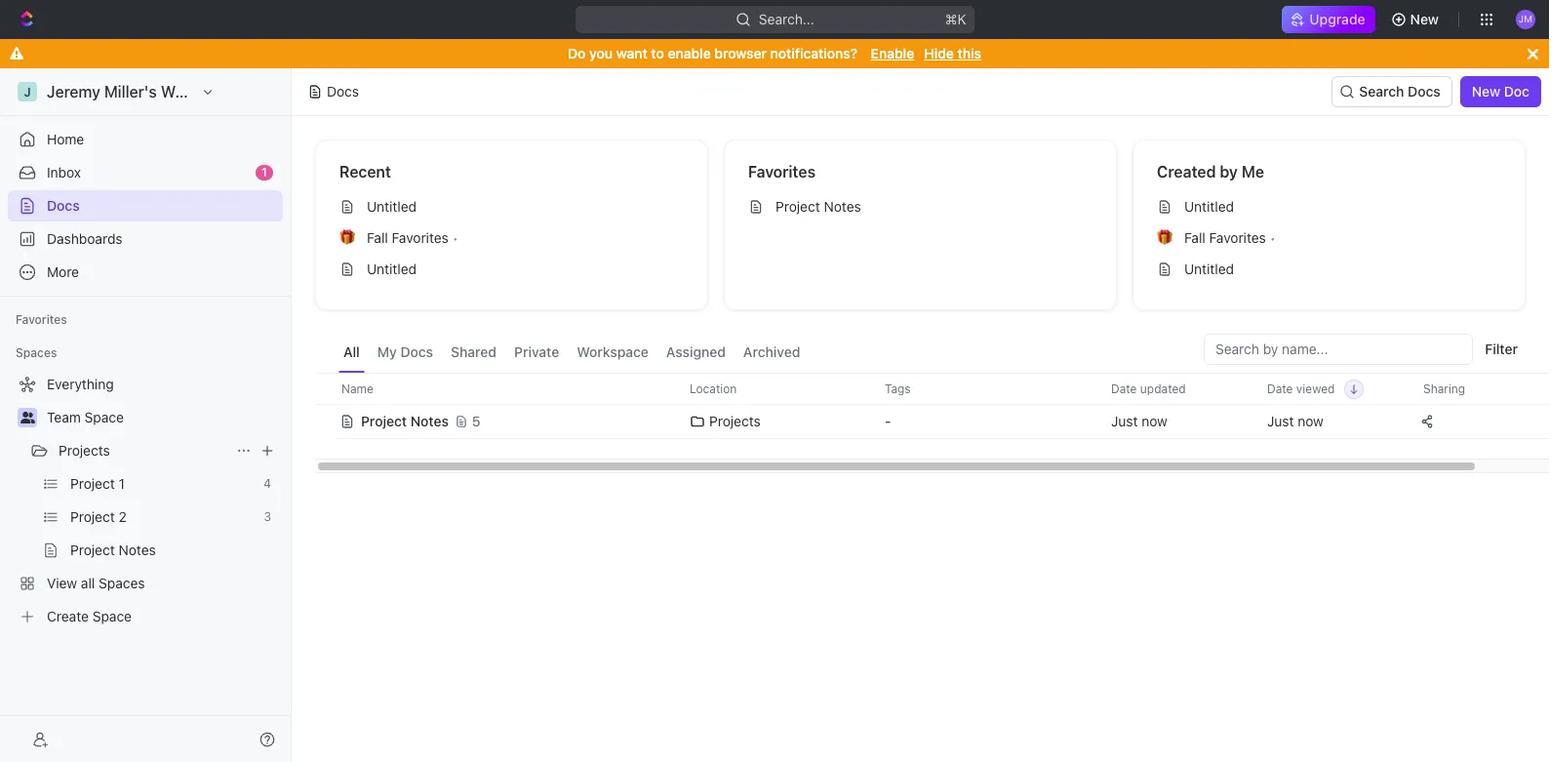 Task type: describe. For each thing, give the bounding box(es) containing it.
by
[[1220, 163, 1238, 181]]

project 2 link
[[70, 502, 256, 533]]

dashboards
[[47, 230, 123, 247]]

do you want to enable browser notifications? enable hide this
[[568, 45, 982, 61]]

do
[[568, 45, 586, 61]]

docs link
[[8, 190, 283, 221]]

my docs
[[377, 343, 433, 360]]

jeremy miller's workspace, , element
[[18, 82, 37, 101]]

0 vertical spatial 1
[[262, 165, 267, 180]]

2 horizontal spatial project notes
[[776, 198, 861, 215]]

user group image
[[20, 412, 35, 423]]

search docs
[[1360, 83, 1441, 100]]

4
[[264, 476, 271, 491]]

upgrade
[[1310, 11, 1366, 27]]

tree inside sidebar navigation
[[8, 369, 283, 632]]

assigned button
[[661, 334, 731, 373]]

enable
[[871, 45, 915, 61]]

my docs button
[[373, 334, 438, 373]]

1 now from the left
[[1142, 413, 1168, 429]]

workspace inside button
[[577, 343, 649, 360]]

private button
[[509, 334, 564, 373]]

all
[[343, 343, 360, 360]]

browser
[[715, 45, 767, 61]]

fall favorites • for recent
[[367, 229, 459, 246]]

team space
[[47, 409, 124, 425]]

Search by name... text field
[[1216, 335, 1462, 364]]

new doc
[[1472, 83, 1530, 100]]

fall for recent
[[367, 229, 388, 246]]

⌘k
[[945, 11, 966, 27]]

everything link
[[8, 369, 279, 400]]

dashboards link
[[8, 223, 283, 255]]

jeremy
[[47, 83, 100, 101]]

this
[[958, 45, 982, 61]]

create
[[47, 608, 89, 624]]

enable
[[668, 45, 711, 61]]

hide
[[924, 45, 954, 61]]

viewed
[[1297, 381, 1335, 396]]

docs up recent on the top of the page
[[327, 83, 359, 100]]

table containing project notes
[[315, 373, 1550, 441]]

projects inside tree
[[59, 442, 110, 459]]

workspace button
[[572, 334, 654, 373]]

1 just now from the left
[[1111, 413, 1168, 429]]

0 vertical spatial spaces
[[16, 345, 57, 360]]

shared
[[451, 343, 497, 360]]

date for date viewed
[[1268, 381, 1293, 396]]

spaces inside tree
[[99, 575, 145, 591]]

project 2
[[70, 508, 127, 525]]

-
[[885, 413, 891, 429]]

view all spaces
[[47, 575, 145, 591]]

2 just now from the left
[[1268, 413, 1324, 429]]

more
[[47, 263, 79, 280]]

upgrade link
[[1282, 6, 1375, 33]]

created by me
[[1157, 163, 1265, 181]]

project notes link inside tree
[[70, 535, 279, 566]]

me
[[1242, 163, 1265, 181]]

my
[[377, 343, 397, 360]]

project 1 link
[[70, 468, 256, 500]]

view all spaces link
[[8, 568, 279, 599]]

tab list containing all
[[339, 334, 805, 373]]

created
[[1157, 163, 1216, 181]]

jeremy miller's workspace
[[47, 83, 242, 101]]

view
[[47, 575, 77, 591]]

miller's
[[104, 83, 157, 101]]

inbox
[[47, 164, 81, 181]]

archived button
[[739, 334, 805, 373]]

date viewed
[[1268, 381, 1335, 396]]

to
[[651, 45, 664, 61]]

team space link
[[47, 402, 279, 433]]

row containing name
[[315, 373, 1550, 405]]

🎁 for created by me
[[1157, 230, 1173, 245]]

more button
[[8, 257, 283, 288]]

fall for created by me
[[1185, 229, 1206, 246]]

private
[[514, 343, 559, 360]]

location
[[690, 381, 737, 396]]

favorites button
[[8, 308, 75, 332]]

doc
[[1504, 83, 1530, 100]]

space for create space
[[92, 608, 132, 624]]

date viewed button
[[1256, 374, 1365, 404]]

docs inside button
[[401, 343, 433, 360]]



Task type: vqa. For each thing, say whether or not it's contained in the screenshot.
user group image
yes



Task type: locate. For each thing, give the bounding box(es) containing it.
1 vertical spatial workspace
[[577, 343, 649, 360]]

1 just from the left
[[1111, 413, 1138, 429]]

1 horizontal spatial new
[[1472, 83, 1501, 100]]

just down the date updated button
[[1111, 413, 1138, 429]]

2 vertical spatial notes
[[119, 542, 156, 558]]

new
[[1411, 11, 1439, 27], [1472, 83, 1501, 100]]

just down date viewed
[[1268, 413, 1294, 429]]

3
[[264, 509, 271, 524]]

0 horizontal spatial just now
[[1111, 413, 1168, 429]]

docs down the inbox
[[47, 197, 80, 214]]

0 vertical spatial new
[[1411, 11, 1439, 27]]

jm
[[1519, 13, 1533, 25]]

new up search docs
[[1411, 11, 1439, 27]]

2 row from the top
[[315, 402, 1550, 441]]

filter button
[[1478, 334, 1526, 365]]

jm button
[[1510, 4, 1542, 35]]

🎁 down created
[[1157, 230, 1173, 245]]

just
[[1111, 413, 1138, 429], [1268, 413, 1294, 429]]

filter button
[[1478, 334, 1526, 365]]

tags
[[885, 381, 911, 396]]

search docs button
[[1332, 76, 1453, 107]]

new doc button
[[1460, 76, 1542, 107]]

0 horizontal spatial projects
[[59, 442, 110, 459]]

0 vertical spatial projects
[[709, 413, 761, 429]]

0 horizontal spatial notes
[[119, 542, 156, 558]]

project inside project 1 link
[[70, 475, 115, 492]]

new inside "button"
[[1472, 83, 1501, 100]]

date inside button
[[1111, 381, 1137, 396]]

all button
[[339, 334, 365, 373]]

shared button
[[446, 334, 502, 373]]

date updated button
[[1100, 374, 1198, 404]]

1 fall from the left
[[367, 229, 388, 246]]

1 row from the top
[[315, 373, 1550, 405]]

•
[[453, 230, 459, 245], [1270, 230, 1276, 245]]

2
[[119, 508, 127, 525]]

1 horizontal spatial now
[[1298, 413, 1324, 429]]

1 vertical spatial spaces
[[99, 575, 145, 591]]

filter
[[1485, 341, 1518, 357]]

updated
[[1141, 381, 1186, 396]]

1 vertical spatial space
[[92, 608, 132, 624]]

projects inside row
[[709, 413, 761, 429]]

1 vertical spatial new
[[1472, 83, 1501, 100]]

2 • from the left
[[1270, 230, 1276, 245]]

0 vertical spatial workspace
[[161, 83, 242, 101]]

home
[[47, 131, 84, 147]]

new button
[[1383, 4, 1451, 35]]

0 horizontal spatial •
[[453, 230, 459, 245]]

tree containing everything
[[8, 369, 283, 632]]

2 fall from the left
[[1185, 229, 1206, 246]]

everything
[[47, 376, 114, 392]]

row down 'tags'
[[315, 402, 1550, 441]]

just now down date viewed
[[1268, 413, 1324, 429]]

0 horizontal spatial fall favorites •
[[367, 229, 459, 246]]

all
[[81, 575, 95, 591]]

0 vertical spatial project notes link
[[741, 191, 1101, 222]]

1 vertical spatial 1
[[119, 475, 125, 492]]

project notes inside sidebar navigation
[[70, 542, 156, 558]]

2 now from the left
[[1298, 413, 1324, 429]]

0 horizontal spatial spaces
[[16, 345, 57, 360]]

fall
[[367, 229, 388, 246], [1185, 229, 1206, 246]]

new for new doc
[[1472, 83, 1501, 100]]

spaces right all
[[99, 575, 145, 591]]

2 date from the left
[[1268, 381, 1293, 396]]

🎁 for recent
[[340, 230, 355, 245]]

notes inside tree
[[119, 542, 156, 558]]

team
[[47, 409, 81, 425]]

docs right my
[[401, 343, 433, 360]]

1 horizontal spatial just now
[[1268, 413, 1324, 429]]

1 vertical spatial project notes
[[361, 413, 449, 429]]

projects
[[709, 413, 761, 429], [59, 442, 110, 459]]

row containing project notes
[[315, 402, 1550, 441]]

name
[[342, 381, 374, 396]]

new inside button
[[1411, 11, 1439, 27]]

1 horizontal spatial 🎁
[[1157, 230, 1173, 245]]

project inside project 2 link
[[70, 508, 115, 525]]

1 horizontal spatial 1
[[262, 165, 267, 180]]

1 horizontal spatial just
[[1268, 413, 1294, 429]]

0 horizontal spatial project notes link
[[70, 535, 279, 566]]

1 horizontal spatial fall favorites •
[[1185, 229, 1276, 246]]

favorites inside button
[[16, 312, 67, 327]]

home link
[[8, 124, 283, 155]]

1 date from the left
[[1111, 381, 1137, 396]]

• for recent
[[453, 230, 459, 245]]

1 horizontal spatial •
[[1270, 230, 1276, 245]]

• for created by me
[[1270, 230, 1276, 245]]

recent
[[340, 163, 391, 181]]

untitled link
[[332, 191, 692, 222], [1149, 191, 1510, 222], [332, 254, 692, 285], [1149, 254, 1510, 285]]

table
[[315, 373, 1550, 441]]

0 horizontal spatial 🎁
[[340, 230, 355, 245]]

spaces
[[16, 345, 57, 360], [99, 575, 145, 591]]

space
[[84, 409, 124, 425], [92, 608, 132, 624]]

docs inside button
[[1408, 83, 1441, 100]]

1 horizontal spatial spaces
[[99, 575, 145, 591]]

sidebar navigation
[[0, 68, 296, 762]]

project notes
[[776, 198, 861, 215], [361, 413, 449, 429], [70, 542, 156, 558]]

notifications?
[[771, 45, 858, 61]]

date left viewed
[[1268, 381, 1293, 396]]

🎁
[[340, 230, 355, 245], [1157, 230, 1173, 245]]

tree
[[8, 369, 283, 632]]

j
[[24, 84, 31, 99]]

date updated
[[1111, 381, 1186, 396]]

2 🎁 from the left
[[1157, 230, 1173, 245]]

2 horizontal spatial notes
[[824, 198, 861, 215]]

assigned
[[666, 343, 726, 360]]

0 vertical spatial space
[[84, 409, 124, 425]]

1 vertical spatial projects
[[59, 442, 110, 459]]

space for team space
[[84, 409, 124, 425]]

docs inside sidebar navigation
[[47, 197, 80, 214]]

🎁 down recent on the top of the page
[[340, 230, 355, 245]]

fall down recent on the top of the page
[[367, 229, 388, 246]]

0 vertical spatial notes
[[824, 198, 861, 215]]

1
[[262, 165, 267, 180], [119, 475, 125, 492]]

just now down the date updated button
[[1111, 413, 1168, 429]]

fall favorites • for created by me
[[1185, 229, 1276, 246]]

now down the date updated button
[[1142, 413, 1168, 429]]

fall favorites • down recent on the top of the page
[[367, 229, 459, 246]]

5
[[472, 413, 481, 429]]

1 • from the left
[[453, 230, 459, 245]]

archived
[[743, 343, 801, 360]]

workspace
[[161, 83, 242, 101], [577, 343, 649, 360]]

notes
[[824, 198, 861, 215], [411, 413, 449, 429], [119, 542, 156, 558]]

1 horizontal spatial projects
[[709, 413, 761, 429]]

2 fall favorites • from the left
[[1185, 229, 1276, 246]]

new left doc
[[1472, 83, 1501, 100]]

0 vertical spatial project notes
[[776, 198, 861, 215]]

space down view all spaces
[[92, 608, 132, 624]]

1 vertical spatial project notes link
[[70, 535, 279, 566]]

0 horizontal spatial now
[[1142, 413, 1168, 429]]

1 vertical spatial notes
[[411, 413, 449, 429]]

1 🎁 from the left
[[340, 230, 355, 245]]

space right team
[[84, 409, 124, 425]]

search
[[1360, 83, 1405, 100]]

date inside button
[[1268, 381, 1293, 396]]

0 horizontal spatial project notes
[[70, 542, 156, 558]]

projects down location
[[709, 413, 761, 429]]

0 horizontal spatial date
[[1111, 381, 1137, 396]]

new for new
[[1411, 11, 1439, 27]]

create space
[[47, 608, 132, 624]]

now
[[1142, 413, 1168, 429], [1298, 413, 1324, 429]]

projects link
[[59, 435, 228, 466]]

1 horizontal spatial notes
[[411, 413, 449, 429]]

row
[[315, 373, 1550, 405], [315, 402, 1550, 441]]

untitled
[[367, 198, 417, 215], [1185, 198, 1234, 215], [367, 261, 417, 277], [1185, 261, 1234, 277]]

workspace inside sidebar navigation
[[161, 83, 242, 101]]

favorites
[[748, 163, 816, 181], [392, 229, 449, 246], [1209, 229, 1266, 246], [16, 312, 67, 327]]

sharing
[[1424, 381, 1466, 396]]

1 inside tree
[[119, 475, 125, 492]]

project inside row
[[361, 413, 407, 429]]

docs right search
[[1408, 83, 1441, 100]]

0 horizontal spatial just
[[1111, 413, 1138, 429]]

1 horizontal spatial date
[[1268, 381, 1293, 396]]

docs
[[327, 83, 359, 100], [1408, 83, 1441, 100], [47, 197, 80, 214], [401, 343, 433, 360]]

1 horizontal spatial project notes link
[[741, 191, 1101, 222]]

workspace right private
[[577, 343, 649, 360]]

date for date updated
[[1111, 381, 1137, 396]]

1 horizontal spatial workspace
[[577, 343, 649, 360]]

notes inside row
[[411, 413, 449, 429]]

search...
[[759, 11, 814, 27]]

2 just from the left
[[1268, 413, 1294, 429]]

want
[[616, 45, 648, 61]]

row up the - on the right bottom of the page
[[315, 373, 1550, 405]]

project
[[776, 198, 820, 215], [361, 413, 407, 429], [70, 475, 115, 492], [70, 508, 115, 525], [70, 542, 115, 558]]

fall down created
[[1185, 229, 1206, 246]]

create space link
[[8, 601, 279, 632]]

tab list
[[339, 334, 805, 373]]

2 vertical spatial project notes
[[70, 542, 156, 558]]

spaces down favorites button
[[16, 345, 57, 360]]

1 fall favorites • from the left
[[367, 229, 459, 246]]

1 horizontal spatial project notes
[[361, 413, 449, 429]]

you
[[589, 45, 613, 61]]

date left updated
[[1111, 381, 1137, 396]]

fall favorites • down by
[[1185, 229, 1276, 246]]

workspace right miller's on the left top of page
[[161, 83, 242, 101]]

projects down team space
[[59, 442, 110, 459]]

now down 'date viewed' button on the right of page
[[1298, 413, 1324, 429]]

0 horizontal spatial fall
[[367, 229, 388, 246]]

0 horizontal spatial new
[[1411, 11, 1439, 27]]

0 horizontal spatial workspace
[[161, 83, 242, 101]]

0 horizontal spatial 1
[[119, 475, 125, 492]]

project 1
[[70, 475, 125, 492]]

1 horizontal spatial fall
[[1185, 229, 1206, 246]]



